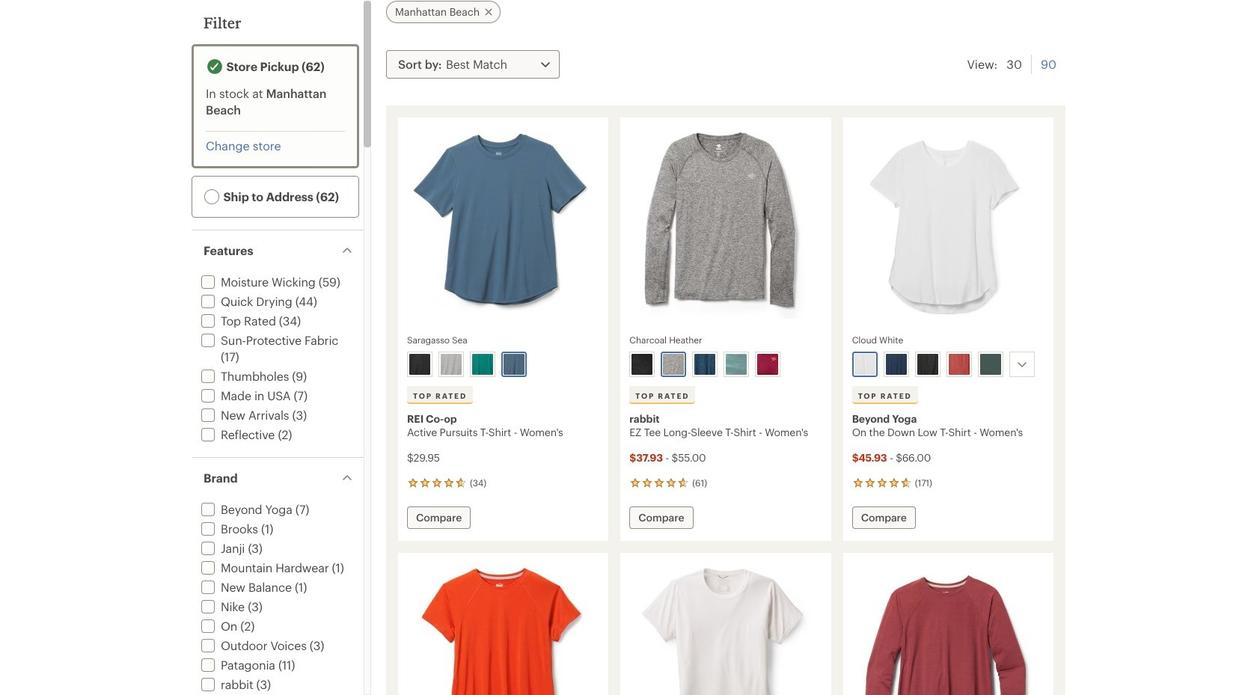 Task type: vqa. For each thing, say whether or not it's contained in the screenshot.
stock
no



Task type: describe. For each thing, give the bounding box(es) containing it.
oil teal image
[[726, 354, 747, 375]]

group for rabbit ez tee long-sleeve t-shirt - women's 0 image
[[627, 349, 824, 380]]

alloy gray heather image
[[441, 354, 462, 375]]

rei co-op active pursuits t-shirt - women's 0 image
[[407, 126, 600, 325]]

saragasso sea image
[[504, 354, 525, 375]]

eclipse heather image
[[695, 354, 716, 375]]

rabbit ez tee long-sleeve t-shirt - women's 0 image
[[630, 126, 822, 325]]

berry rose heather image
[[949, 354, 970, 375]]

rei co-op swiftland long-sleeve running t-shirt - women's 0 image
[[852, 562, 1045, 695]]

rei co-op swiftland running t-shirt - women's 0 image
[[407, 562, 600, 695]]

add filter: ship to address (62) image
[[204, 190, 219, 205]]

patagonia capilene cool daily shirt - women's 0 image
[[630, 562, 822, 695]]



Task type: locate. For each thing, give the bounding box(es) containing it.
1 horizontal spatial black image
[[632, 354, 653, 375]]

black image left alloy gray heather image
[[409, 354, 430, 375]]

nocturnal navy image
[[886, 354, 907, 375]]

black image
[[409, 354, 430, 375], [632, 354, 653, 375]]

black image for alloy gray heather image
[[409, 354, 430, 375]]

crater teal image
[[472, 354, 493, 375]]

0 horizontal spatial group
[[404, 349, 602, 380]]

cloud white image
[[855, 354, 875, 375]]

charcoal heather image
[[663, 354, 684, 375]]

1 black image from the left
[[409, 354, 430, 375]]

0 horizontal spatial black image
[[409, 354, 430, 375]]

1 group from the left
[[404, 349, 602, 380]]

beyond yoga on the down low t-shirt - women's 0 image
[[852, 126, 1045, 325]]

darkest night image
[[917, 354, 938, 375]]

black image for charcoal heather "icon"
[[632, 354, 653, 375]]

group for rei co-op active pursuits t-shirt - women's 0 image
[[404, 349, 602, 380]]

3 group from the left
[[849, 349, 1047, 380]]

group for beyond yoga on the down low t-shirt - women's 0 image
[[849, 349, 1047, 380]]

2 black image from the left
[[632, 354, 653, 375]]

2 horizontal spatial group
[[849, 349, 1047, 380]]

group
[[404, 349, 602, 380], [627, 349, 824, 380], [849, 349, 1047, 380]]

vivacious image
[[758, 354, 779, 375]]

expand color swatches image
[[1013, 355, 1031, 373]]

black image left charcoal heather "icon"
[[632, 354, 653, 375]]

storm heather image
[[980, 354, 1001, 375]]

2 group from the left
[[627, 349, 824, 380]]

1 horizontal spatial group
[[627, 349, 824, 380]]



